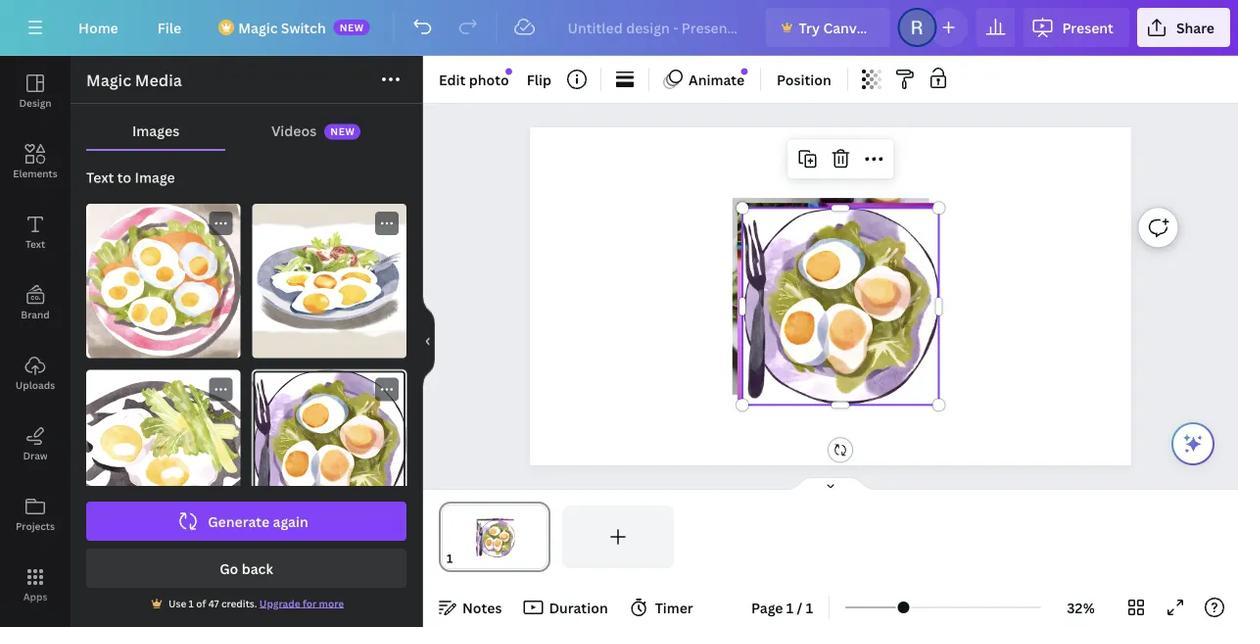 Task type: locate. For each thing, give the bounding box(es) containing it.
draw button
[[0, 409, 71, 479]]

1 horizontal spatial magic
[[238, 18, 278, 37]]

/
[[797, 598, 803, 617]]

edit photo
[[439, 70, 509, 89]]

images
[[132, 121, 179, 140]]

photo
[[469, 70, 509, 89]]

0 vertical spatial magic
[[238, 18, 278, 37]]

canva
[[824, 18, 865, 37]]

uploads
[[16, 378, 55, 392]]

1 left of at bottom left
[[189, 597, 194, 610]]

0 horizontal spatial magic
[[86, 70, 131, 91]]

magic left media
[[86, 70, 131, 91]]

text
[[86, 168, 114, 187], [25, 237, 45, 250]]

magic
[[238, 18, 278, 37], [86, 70, 131, 91]]

credits.
[[221, 597, 257, 610]]

uploads button
[[0, 338, 71, 409]]

text inside "button"
[[25, 237, 45, 250]]

design button
[[0, 56, 71, 126]]

1 vertical spatial magic
[[86, 70, 131, 91]]

2 new image from the left
[[742, 68, 748, 75]]

2 horizontal spatial 1
[[806, 598, 814, 617]]

new right switch at top
[[340, 21, 364, 34]]

0 horizontal spatial new image
[[506, 68, 513, 75]]

timer
[[655, 598, 694, 617]]

0 vertical spatial new
[[340, 21, 364, 34]]

text up brand button
[[25, 237, 45, 250]]

elements
[[13, 167, 58, 180]]

new image inside animate dropdown button
[[742, 68, 748, 75]]

flip
[[527, 70, 552, 89]]

for
[[303, 597, 317, 610]]

magic switch
[[238, 18, 326, 37]]

again
[[273, 512, 309, 531]]

text button
[[0, 197, 71, 268]]

1 for of
[[189, 597, 194, 610]]

new image
[[506, 68, 513, 75], [742, 68, 748, 75]]

generate again
[[208, 512, 309, 531]]

1 right "/" at the right bottom of the page
[[806, 598, 814, 617]]

notes
[[463, 598, 502, 617]]

projects
[[16, 519, 55, 533]]

1 horizontal spatial text
[[86, 168, 114, 187]]

1 vertical spatial new
[[331, 125, 355, 138]]

apps
[[23, 590, 47, 603]]

hide image
[[422, 295, 435, 389]]

of
[[196, 597, 206, 610]]

present button
[[1024, 8, 1130, 47]]

home link
[[63, 8, 134, 47]]

1 horizontal spatial new image
[[742, 68, 748, 75]]

page
[[752, 598, 784, 617]]

text to image
[[86, 168, 175, 187]]

magic left switch at top
[[238, 18, 278, 37]]

32% button
[[1050, 592, 1113, 623]]

new inside main menu bar
[[340, 21, 364, 34]]

0 horizontal spatial text
[[25, 237, 45, 250]]

1 left "/" at the right bottom of the page
[[787, 598, 794, 617]]

new right videos
[[331, 125, 355, 138]]

brand button
[[0, 268, 71, 338]]

position
[[777, 70, 832, 89]]

home
[[78, 18, 118, 37]]

new image inside edit photo popup button
[[506, 68, 513, 75]]

1 new image from the left
[[506, 68, 513, 75]]

page 1 / 1
[[752, 598, 814, 617]]

upgrade for more link
[[260, 597, 344, 610]]

0 vertical spatial text
[[86, 168, 114, 187]]

edit photo button
[[431, 64, 517, 95]]

image
[[135, 168, 175, 187]]

timer button
[[624, 592, 702, 623]]

0 horizontal spatial 1
[[189, 597, 194, 610]]

1
[[189, 597, 194, 610], [787, 598, 794, 617], [806, 598, 814, 617]]

32%
[[1068, 598, 1096, 617]]

notes button
[[431, 592, 510, 623]]

magic inside main menu bar
[[238, 18, 278, 37]]

present
[[1063, 18, 1114, 37]]

text left to
[[86, 168, 114, 187]]

1 horizontal spatial 1
[[787, 598, 794, 617]]

elements button
[[0, 126, 71, 197]]

duration button
[[518, 592, 616, 623]]

1 vertical spatial text
[[25, 237, 45, 250]]

new
[[340, 21, 364, 34], [331, 125, 355, 138]]

1 for /
[[787, 598, 794, 617]]

brand
[[21, 308, 50, 321]]

draw
[[23, 449, 48, 462]]

new image left position
[[742, 68, 748, 75]]

fried eggs on a plate with salad image
[[86, 204, 241, 358], [252, 204, 407, 358], [86, 370, 241, 524], [252, 370, 407, 524]]

flip button
[[519, 64, 560, 95]]

videos
[[272, 121, 317, 140]]

share
[[1177, 18, 1215, 37]]

try
[[799, 18, 820, 37]]

file
[[158, 18, 182, 37]]

use
[[168, 597, 186, 610]]

new image left flip
[[506, 68, 513, 75]]

to
[[117, 168, 131, 187]]

47
[[209, 597, 219, 610]]



Task type: vqa. For each thing, say whether or not it's contained in the screenshot.
list
no



Task type: describe. For each thing, give the bounding box(es) containing it.
generate
[[208, 512, 270, 531]]

switch
[[281, 18, 326, 37]]

position button
[[769, 64, 840, 95]]

try canva pro button
[[766, 8, 891, 47]]

images button
[[86, 112, 226, 149]]

main menu bar
[[0, 0, 1239, 56]]

duration
[[549, 598, 608, 617]]

Design title text field
[[552, 8, 758, 47]]

animate button
[[658, 64, 753, 95]]

text for text to image
[[86, 168, 114, 187]]

go
[[220, 559, 239, 578]]

projects button
[[0, 479, 71, 550]]

side panel tab list
[[0, 56, 71, 627]]

new image for edit photo
[[506, 68, 513, 75]]

upgrade
[[260, 597, 300, 610]]

design
[[19, 96, 52, 109]]

page 1 image
[[439, 506, 551, 568]]

go back
[[220, 559, 273, 578]]

use 1 of 47 credits. upgrade for more
[[168, 597, 344, 610]]

text for text
[[25, 237, 45, 250]]

file button
[[142, 8, 197, 47]]

media
[[135, 70, 182, 91]]

more
[[319, 597, 344, 610]]

magic for magic media
[[86, 70, 131, 91]]

magic media
[[86, 70, 182, 91]]

canva assistant image
[[1182, 432, 1206, 456]]

apps button
[[0, 550, 71, 620]]

try canva pro
[[799, 18, 891, 37]]

pro
[[868, 18, 891, 37]]

hide pages image
[[784, 476, 878, 492]]

edit
[[439, 70, 466, 89]]

back
[[242, 559, 273, 578]]

share button
[[1138, 8, 1231, 47]]

magic for magic switch
[[238, 18, 278, 37]]

new image for animate
[[742, 68, 748, 75]]

go back button
[[86, 549, 407, 588]]

generate again button
[[86, 502, 407, 541]]

animate
[[689, 70, 745, 89]]



